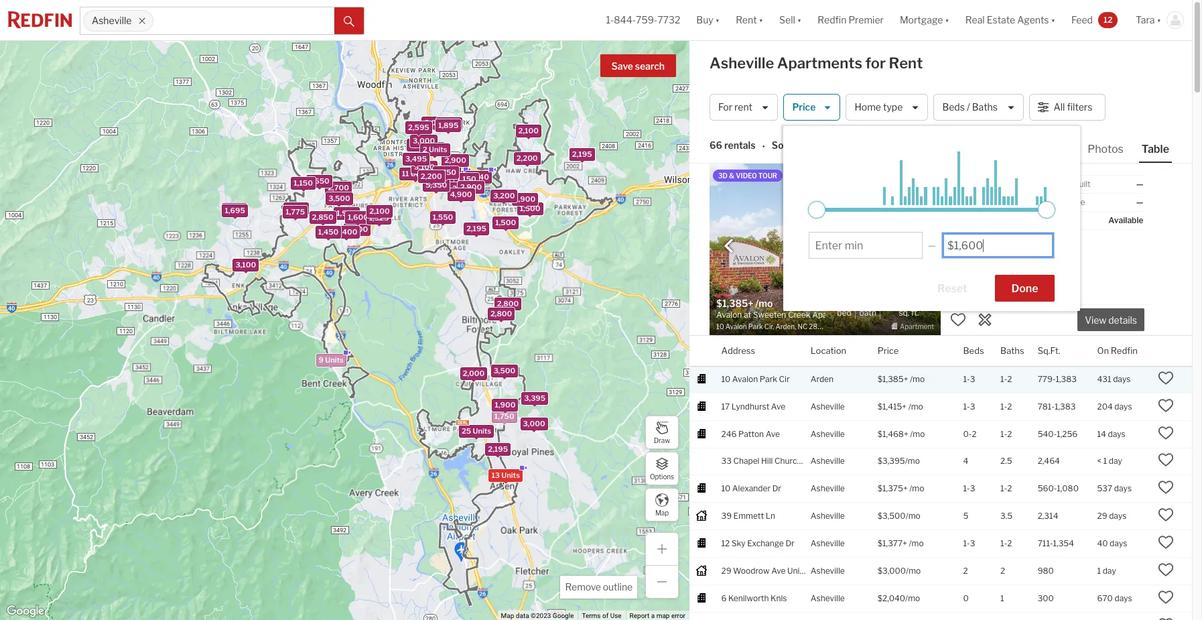 Task type: vqa. For each thing, say whether or not it's contained in the screenshot.
540-1,256 the 1-2
yes



Task type: locate. For each thing, give the bounding box(es) containing it.
1 down 40 in the bottom right of the page
[[1098, 566, 1102, 576]]

1,383 for 779-1,383
[[1056, 374, 1078, 384]]

asheville down rent ▾ button at the top right of the page
[[710, 54, 775, 72]]

0 vertical spatial 779-
[[884, 295, 907, 307]]

1 vertical spatial 12
[[722, 539, 730, 549]]

on down view
[[1098, 345, 1110, 356]]

1 1-2 from the top
[[1001, 374, 1013, 384]]

submit search image
[[344, 16, 355, 27]]

246 patton ave
[[722, 429, 781, 439]]

1-2 down 3.5
[[1001, 539, 1013, 549]]

/mo right "$1,377+"
[[910, 539, 924, 549]]

dr right alexander
[[773, 484, 782, 494]]

remove asheville image
[[138, 17, 146, 25]]

on redfin button
[[1098, 336, 1139, 366]]

on down $/sq.
[[952, 197, 963, 207]]

a
[[652, 612, 655, 620]]

/mo down $1,375+ /mo
[[906, 511, 921, 521]]

2 inside map 'region'
[[423, 145, 427, 154]]

price button up $1,385+
[[878, 336, 900, 366]]

431 days
[[1006, 197, 1041, 207], [1098, 374, 1132, 384]]

asheville
[[92, 15, 132, 26], [710, 54, 775, 72], [811, 401, 845, 411], [811, 429, 845, 439], [811, 456, 845, 466], [811, 484, 845, 494], [811, 511, 845, 521], [811, 539, 845, 549], [811, 566, 845, 576], [811, 594, 845, 604]]

0 horizontal spatial 431
[[1006, 197, 1021, 207]]

beds / baths
[[943, 102, 998, 113]]

rent right for
[[890, 54, 924, 72]]

units for 11 units
[[411, 169, 429, 178]]

price up $1,385+
[[878, 345, 900, 356]]

on redfin down "$/sq. ft."
[[952, 197, 990, 207]]

1 vertical spatial 3,500
[[346, 225, 368, 234]]

3,100
[[414, 162, 435, 172], [235, 260, 256, 270]]

1 horizontal spatial on
[[1098, 345, 1110, 356]]

1,383 up 1,256
[[1055, 401, 1077, 411]]

days right 670
[[1115, 594, 1133, 604]]

sq.
[[899, 308, 910, 318]]

day down 40 days at the bottom of the page
[[1104, 566, 1117, 576]]

2,040
[[467, 172, 489, 182]]

0 horizontal spatial 779-
[[884, 295, 907, 307]]

1 favorite this home image from the top
[[1159, 370, 1175, 386]]

844-
[[614, 14, 636, 26]]

video
[[737, 172, 758, 180]]

favorite this home image for < 1 day
[[1159, 452, 1175, 468]]

0 vertical spatial on
[[952, 197, 963, 207]]

1- up the bed
[[837, 295, 846, 307]]

ave left unit
[[772, 566, 786, 576]]

1 horizontal spatial 1,150
[[457, 174, 476, 183]]

patton
[[739, 429, 765, 439]]

beds for beds / baths
[[943, 102, 966, 113]]

1 vertical spatial 2,100
[[369, 206, 390, 216]]

3,200
[[493, 191, 515, 200]]

4 ▾ from the left
[[946, 14, 950, 26]]

/mo for $3,500 /mo
[[906, 511, 921, 521]]

1-2 up 2.5 at the bottom right of page
[[1001, 429, 1013, 439]]

0 vertical spatial 3,500
[[328, 194, 350, 203]]

431 up the 204
[[1098, 374, 1112, 384]]

29 left "woodrow"
[[722, 566, 732, 576]]

1 right 0
[[1001, 594, 1005, 604]]

0 horizontal spatial on
[[952, 197, 963, 207]]

2 vertical spatial redfin
[[1112, 345, 1139, 356]]

0 vertical spatial ave
[[772, 401, 786, 411]]

on
[[952, 197, 963, 207], [1098, 345, 1110, 356]]

2 inside 1-2 bath
[[870, 295, 876, 307]]

map left data
[[501, 612, 515, 620]]

5 ▾ from the left
[[1052, 14, 1056, 26]]

favorite button image
[[915, 167, 938, 190]]

favorite this home image for 670 days
[[1159, 590, 1175, 606]]

1 vertical spatial 1,500
[[495, 218, 516, 227]]

1 vertical spatial 29
[[722, 566, 732, 576]]

2 vertical spatial 1,383
[[1055, 401, 1077, 411]]

1 vertical spatial 10
[[722, 484, 731, 494]]

/mo down $3,000 /mo at the bottom right of page
[[906, 594, 921, 604]]

favorite this home image for 537 days
[[1159, 480, 1175, 496]]

0 vertical spatial 10
[[722, 374, 731, 384]]

▾ for sell ▾
[[798, 14, 802, 26]]

3.5
[[1001, 511, 1013, 521]]

map for map
[[656, 509, 669, 517]]

redfin down details
[[1112, 345, 1139, 356]]

1 vertical spatial 4
[[964, 456, 969, 466]]

sell ▾ button
[[780, 0, 802, 40]]

favorite this home image for 14 days
[[1159, 425, 1175, 441]]

1-2 left 781-
[[1001, 401, 1013, 411]]

3 ▾ from the left
[[798, 14, 802, 26]]

favorite this home image right 1 day
[[1159, 562, 1175, 578]]

1 horizontal spatial 431
[[1098, 374, 1112, 384]]

1 10 from the top
[[722, 374, 731, 384]]

ave for woodrow
[[772, 566, 786, 576]]

2 units
[[423, 145, 447, 154]]

12 left sky
[[722, 539, 730, 549]]

0 vertical spatial 431 days
[[1006, 197, 1041, 207]]

0 horizontal spatial rent
[[736, 14, 757, 26]]

2,750
[[435, 168, 456, 177]]

price button down the asheville apartments for rent
[[784, 94, 841, 121]]

reset
[[938, 282, 968, 295]]

4 1-3 from the top
[[964, 539, 976, 549]]

1 horizontal spatial 2,200
[[516, 153, 538, 163]]

2 favorite this home image from the top
[[1159, 425, 1175, 441]]

1 vertical spatial 431
[[1098, 374, 1112, 384]]

<
[[1098, 456, 1102, 466]]

2 horizontal spatial redfin
[[1112, 345, 1139, 356]]

3 for $1,375+ /mo
[[971, 484, 976, 494]]

2,314
[[1038, 511, 1059, 521]]

3,500 down the '2,500'
[[346, 225, 368, 234]]

▾ for tara ▾
[[1158, 14, 1162, 26]]

lot size
[[1056, 197, 1086, 207]]

view details
[[1086, 315, 1138, 326]]

built
[[1074, 179, 1092, 189]]

10 for 10 avalon park cir
[[722, 374, 731, 384]]

1,383 inside 779-1,383 sq. ft.
[[907, 295, 935, 307]]

1 ▾ from the left
[[716, 14, 720, 26]]

2 1-2 from the top
[[1001, 401, 1013, 411]]

2,100
[[518, 126, 539, 136], [369, 206, 390, 216]]

real estate agents ▾
[[966, 14, 1056, 26]]

246
[[722, 429, 737, 439]]

beds inside button
[[943, 102, 966, 113]]

6 ▾ from the left
[[1158, 14, 1162, 26]]

1,900
[[421, 143, 442, 153], [515, 195, 536, 204], [495, 400, 516, 410]]

size
[[1070, 197, 1086, 207]]

redfin down "$/sq. ft."
[[965, 197, 990, 207]]

1- inside 1-2 bath
[[861, 295, 870, 307]]

/mo for $3,395 /mo
[[906, 456, 921, 466]]

sell ▾
[[780, 14, 802, 26]]

9
[[319, 356, 324, 365]]

map region
[[0, 0, 821, 620]]

0 horizontal spatial 12
[[722, 539, 730, 549]]

431
[[1006, 197, 1021, 207], [1098, 374, 1112, 384]]

buy ▾ button
[[689, 0, 728, 40]]

sq.ft.
[[1038, 345, 1061, 356]]

0 vertical spatial rent
[[736, 14, 757, 26]]

1,383 for 779-1,383 sq. ft.
[[907, 295, 935, 307]]

2 vertical spatial 3,500
[[494, 366, 516, 375]]

3 for $1,415+ /mo
[[971, 401, 976, 411]]

12 for 12 sky exchange dr
[[722, 539, 730, 549]]

0 vertical spatial 4
[[439, 173, 444, 182]]

431 left maximum price slider
[[1006, 197, 1021, 207]]

ave right lyndhurst
[[772, 401, 786, 411]]

1-2 for 711-1,354
[[1001, 539, 1013, 549]]

day right the '<'
[[1110, 456, 1123, 466]]

1- up 0-
[[964, 401, 971, 411]]

▾ for buy ▾
[[716, 14, 720, 26]]

1 vertical spatial ave
[[766, 429, 781, 439]]

$/sq.
[[952, 179, 971, 189]]

4 favorite this home image from the top
[[1159, 480, 1175, 496]]

0 vertical spatial map
[[656, 509, 669, 517]]

1 vertical spatial map
[[501, 612, 515, 620]]

29 for 29 days
[[1098, 511, 1108, 521]]

sort
[[772, 140, 792, 151]]

0 horizontal spatial map
[[501, 612, 515, 620]]

minimum price slider
[[809, 201, 826, 219]]

1,550
[[424, 168, 445, 177], [433, 212, 453, 222]]

/
[[968, 102, 971, 113]]

0 horizontal spatial dr
[[773, 484, 782, 494]]

1- left 759-
[[606, 14, 614, 26]]

report a map error
[[630, 612, 686, 620]]

0 horizontal spatial 1,500
[[495, 218, 516, 227]]

ave for patton
[[766, 429, 781, 439]]

0 vertical spatial 1,500
[[520, 204, 540, 213]]

1 vertical spatial baths
[[1001, 345, 1025, 356]]

1-2 down baths button
[[1001, 374, 1013, 384]]

asheville left remove asheville icon
[[92, 15, 132, 26]]

779- up 781-
[[1038, 374, 1056, 384]]

favorite this home image right 670 days
[[1159, 590, 1175, 606]]

3,500 right 2,000
[[494, 366, 516, 375]]

12 right feed on the right of page
[[1104, 15, 1113, 25]]

favorite this home image
[[1159, 370, 1175, 386], [1159, 425, 1175, 441], [1159, 452, 1175, 468], [1159, 480, 1175, 496], [1159, 507, 1175, 523], [1159, 535, 1175, 551], [1159, 617, 1175, 620]]

map for map data ©2023 google
[[501, 612, 515, 620]]

rent ▾ button
[[736, 0, 764, 40]]

draw
[[654, 436, 671, 444]]

1 vertical spatial 3,100
[[235, 260, 256, 270]]

1,150 up 2,300
[[457, 174, 476, 183]]

1,900 right 4,900 on the left
[[515, 195, 536, 204]]

6 kenilworth knls
[[722, 594, 788, 604]]

0 horizontal spatial 29
[[722, 566, 732, 576]]

▾ right mortgage
[[946, 14, 950, 26]]

avalon
[[733, 374, 759, 384]]

0 horizontal spatial price button
[[784, 94, 841, 121]]

1 horizontal spatial map
[[656, 509, 669, 517]]

$3,000
[[878, 566, 907, 576]]

0 vertical spatial price
[[793, 102, 816, 113]]

units right 3,495
[[429, 145, 447, 154]]

1 vertical spatial dr
[[786, 539, 795, 549]]

1 horizontal spatial price
[[878, 345, 900, 356]]

days for 560-1,080
[[1115, 484, 1133, 494]]

1,383 up 781-1,383
[[1056, 374, 1078, 384]]

beds left /
[[943, 102, 966, 113]]

for
[[719, 102, 733, 113]]

1 vertical spatial ft.
[[912, 308, 920, 318]]

units right 25
[[473, 426, 491, 436]]

days for 300
[[1115, 594, 1133, 604]]

431 days up the 204 days
[[1098, 374, 1132, 384]]

0 horizontal spatial 2,100
[[369, 206, 390, 216]]

4 inside map 'region'
[[439, 173, 444, 182]]

1 horizontal spatial price button
[[878, 336, 900, 366]]

knls
[[771, 594, 788, 604]]

2,000
[[463, 369, 485, 378]]

1 right unit
[[805, 566, 809, 576]]

1-3 up 0-2
[[964, 401, 976, 411]]

1- up 2.5 at the bottom right of page
[[1001, 429, 1008, 439]]

baths inside button
[[973, 102, 998, 113]]

favorite this home image right the 204 days
[[1159, 397, 1175, 413]]

1,550 up 5,350
[[424, 168, 445, 177]]

1 vertical spatial on
[[1098, 345, 1110, 356]]

on redfin down details
[[1098, 345, 1139, 356]]

rent inside dropdown button
[[736, 14, 757, 26]]

baths right /
[[973, 102, 998, 113]]

0 horizontal spatial 2,200
[[421, 172, 442, 181]]

asheville down rd
[[811, 484, 845, 494]]

sell
[[780, 14, 796, 26]]

1 horizontal spatial 29
[[1098, 511, 1108, 521]]

1,550 down 4,900 on the left
[[433, 212, 453, 222]]

— for lot size
[[1137, 197, 1144, 207]]

431 days left lot
[[1006, 197, 1041, 207]]

0 horizontal spatial price
[[793, 102, 816, 113]]

heading
[[717, 297, 826, 332]]

3
[[846, 295, 853, 307], [971, 374, 976, 384], [971, 401, 976, 411], [971, 484, 976, 494], [971, 539, 976, 549]]

0 vertical spatial 431
[[1006, 197, 1021, 207]]

2 ▾ from the left
[[759, 14, 764, 26]]

1,900 up 3,495
[[421, 143, 442, 153]]

ft. right $/sq.
[[973, 179, 982, 189]]

1-3
[[964, 374, 976, 384], [964, 401, 976, 411], [964, 484, 976, 494], [964, 539, 976, 549]]

10 alexander dr
[[722, 484, 782, 494]]

day
[[1110, 456, 1123, 466], [1104, 566, 1117, 576]]

days down '537 days'
[[1110, 511, 1128, 521]]

10 left avalon
[[722, 374, 731, 384]]

0 horizontal spatial redfin
[[818, 14, 847, 26]]

1,383 for 781-1,383
[[1055, 401, 1077, 411]]

13
[[491, 471, 500, 480]]

▾ left sell
[[759, 14, 764, 26]]

1-2 for 540-1,256
[[1001, 429, 1013, 439]]

▾ for rent ▾
[[759, 14, 764, 26]]

year built
[[1056, 179, 1092, 189]]

days right 537
[[1115, 484, 1133, 494]]

0 vertical spatial on redfin
[[952, 197, 990, 207]]

6 favorite this home image from the top
[[1159, 535, 1175, 551]]

0 vertical spatial 3,100
[[414, 162, 435, 172]]

1 horizontal spatial 431 days
[[1098, 374, 1132, 384]]

2 1-3 from the top
[[964, 401, 976, 411]]

0 vertical spatial 12
[[1104, 15, 1113, 25]]

map
[[657, 612, 670, 620]]

favorite this home image for 40 days
[[1159, 535, 1175, 551]]

units right 11
[[411, 169, 429, 178]]

1-3 up the 5
[[964, 484, 976, 494]]

66 rentals • sort
[[710, 140, 792, 152]]

12 for 12
[[1104, 15, 1113, 25]]

2,900 down 2,040
[[460, 182, 482, 192]]

outline
[[603, 581, 633, 593]]

1-3 for $1,375+ /mo
[[964, 484, 976, 494]]

0 horizontal spatial ft.
[[912, 308, 920, 318]]

1 horizontal spatial ft.
[[973, 179, 982, 189]]

1 vertical spatial 2,800
[[490, 309, 512, 319]]

10
[[722, 374, 731, 384], [722, 484, 731, 494]]

1 horizontal spatial 3,100
[[414, 162, 435, 172]]

units for 2 units
[[429, 145, 447, 154]]

▾ right agents
[[1052, 14, 1056, 26]]

1 horizontal spatial redfin
[[965, 197, 990, 207]]

None search field
[[154, 7, 335, 34]]

10 for 10 alexander dr
[[722, 484, 731, 494]]

redfin premier button
[[810, 0, 892, 40]]

favorite this home image for 29 days
[[1159, 507, 1175, 523]]

home type
[[855, 102, 903, 113]]

1 vertical spatial on redfin
[[1098, 345, 1139, 356]]

1 vertical spatial price
[[878, 345, 900, 356]]

rent
[[736, 14, 757, 26], [890, 54, 924, 72]]

204 days
[[1098, 401, 1133, 411]]

all filters button
[[1030, 94, 1106, 121]]

dialog
[[784, 126, 1081, 311]]

units right '13'
[[501, 471, 520, 480]]

/mo right $1,415+ at the bottom right
[[909, 401, 924, 411]]

1 1-3 from the top
[[964, 374, 976, 384]]

3 1-2 from the top
[[1001, 429, 1013, 439]]

•
[[763, 141, 766, 152]]

1 vertical spatial day
[[1104, 566, 1117, 576]]

$1,468+
[[878, 429, 909, 439]]

1-2 down 2.5 at the bottom right of page
[[1001, 484, 1013, 494]]

/mo for $1,377+ /mo
[[910, 539, 924, 549]]

search
[[636, 60, 665, 72]]

on inside button
[[1098, 345, 1110, 356]]

asheville right church
[[811, 456, 845, 466]]

0 vertical spatial 2,800
[[497, 299, 519, 308]]

5 1-2 from the top
[[1001, 539, 1013, 549]]

terms of use link
[[582, 612, 622, 620]]

1,500
[[520, 204, 540, 213], [495, 218, 516, 227]]

google
[[553, 612, 574, 620]]

units up 2,300
[[445, 173, 464, 182]]

/mo right $1,385+
[[911, 374, 925, 384]]

0 vertical spatial 1,383
[[907, 295, 935, 307]]

3,100 down '1,695'
[[235, 260, 256, 270]]

baths
[[973, 102, 998, 113], [1001, 345, 1025, 356]]

1 horizontal spatial 12
[[1104, 15, 1113, 25]]

0 vertical spatial baths
[[973, 102, 998, 113]]

$1,415+ /mo
[[878, 401, 924, 411]]

map inside button
[[656, 509, 669, 517]]

feed
[[1072, 14, 1094, 26]]

1 horizontal spatial 2,100
[[518, 126, 539, 136]]

favorite this home image for 204 days
[[1159, 397, 1175, 413]]

0 horizontal spatial 4
[[439, 173, 444, 182]]

Enter min text field
[[816, 239, 917, 252]]

1 horizontal spatial rent
[[890, 54, 924, 72]]

1 horizontal spatial dr
[[786, 539, 795, 549]]

5 favorite this home image from the top
[[1159, 507, 1175, 523]]

4 for 4 units
[[439, 173, 444, 182]]

7 favorite this home image from the top
[[1159, 617, 1175, 620]]

3 1-3 from the top
[[964, 484, 976, 494]]

5
[[964, 511, 969, 521]]

▾ right tara
[[1158, 14, 1162, 26]]

units for 13 units
[[501, 471, 520, 480]]

0 horizontal spatial 431 days
[[1006, 197, 1041, 207]]

39 emmett ln
[[722, 511, 776, 521]]

2,900 up 1,380
[[445, 155, 466, 165]]

beds
[[943, 102, 966, 113], [964, 345, 985, 356]]

1 vertical spatial 1,550
[[433, 212, 453, 222]]

— up reset button
[[929, 240, 937, 251]]

711-1,354
[[1038, 539, 1075, 549]]

2 10 from the top
[[722, 484, 731, 494]]

1 horizontal spatial 779-
[[1038, 374, 1056, 384]]

0 vertical spatial redfin
[[818, 14, 847, 26]]

3 favorite this home image from the top
[[1159, 452, 1175, 468]]

0 vertical spatial price button
[[784, 94, 841, 121]]

/mo for $1,468+ /mo
[[911, 429, 926, 439]]

3,395
[[524, 394, 546, 403]]

1-2 for 560-1,080
[[1001, 484, 1013, 494]]

1 vertical spatial 2,200
[[421, 172, 442, 181]]

ft. right sq.
[[912, 308, 920, 318]]

days for 540-1,256
[[1109, 429, 1126, 439]]

$1,468+ /mo
[[878, 429, 926, 439]]

redfin left the premier
[[818, 14, 847, 26]]

4 1-2 from the top
[[1001, 484, 1013, 494]]

home type button
[[847, 94, 929, 121]]

table
[[1142, 143, 1170, 156]]

29 up 40 in the bottom right of the page
[[1098, 511, 1108, 521]]

12
[[1104, 15, 1113, 25], [722, 539, 730, 549]]

1-3 down 'beds' button
[[964, 374, 976, 384]]

1 horizontal spatial 4
[[964, 456, 969, 466]]

report a map error link
[[630, 612, 686, 620]]

asheville down the arden
[[811, 401, 845, 411]]

baths left sq.ft.
[[1001, 345, 1025, 356]]

1 vertical spatial 431 days
[[1098, 374, 1132, 384]]

1 vertical spatial price button
[[878, 336, 900, 366]]

1 vertical spatial beds
[[964, 345, 985, 356]]

days for 779-1,383
[[1114, 374, 1132, 384]]

1,950
[[336, 209, 357, 218]]

— up the available
[[1137, 197, 1144, 207]]

$3,395
[[878, 456, 906, 466]]

1 right the '<'
[[1104, 456, 1108, 466]]

779- inside 779-1,383 sq. ft.
[[884, 295, 907, 307]]

1,900 up 1,750 on the left bottom
[[495, 400, 516, 410]]

779- up sq.
[[884, 295, 907, 307]]

units right 9
[[325, 356, 344, 365]]

0 horizontal spatial on redfin
[[952, 197, 990, 207]]

days down on redfin button
[[1114, 374, 1132, 384]]

favorite this home image
[[951, 312, 967, 328], [1159, 397, 1175, 413], [1159, 562, 1175, 578], [1159, 590, 1175, 606]]

1 vertical spatial 1,383
[[1056, 374, 1078, 384]]



Task type: describe. For each thing, give the bounding box(es) containing it.
done
[[1012, 282, 1039, 295]]

29 days
[[1098, 511, 1128, 521]]

1,256
[[1058, 429, 1078, 439]]

next button image
[[915, 239, 929, 252]]

33 chapel hill church rd asheville
[[722, 456, 845, 466]]

3 for $1,385+ /mo
[[971, 374, 976, 384]]

1-3 bed
[[837, 295, 853, 318]]

1,380
[[438, 167, 458, 177]]

google image
[[3, 603, 48, 620]]

4,400
[[335, 227, 357, 237]]

view
[[1086, 315, 1107, 326]]

real estate agents ▾ button
[[958, 0, 1064, 40]]

units for 9 units
[[325, 356, 344, 365]]

2 vertical spatial 1,900
[[495, 400, 516, 410]]

favorite this home image left x-out this home icon
[[951, 312, 967, 328]]

540-
[[1038, 429, 1058, 439]]

33
[[722, 456, 732, 466]]

park
[[760, 374, 778, 384]]

asheville right unit
[[811, 566, 845, 576]]

ave for lyndhurst
[[772, 401, 786, 411]]

3d & video tour
[[719, 172, 778, 180]]

1- down the 5
[[964, 539, 971, 549]]

3 inside 1-3 bed
[[846, 295, 853, 307]]

3d
[[719, 172, 728, 180]]

terms of use
[[582, 612, 622, 620]]

1- down 'beds' button
[[964, 374, 971, 384]]

11 units
[[402, 169, 429, 178]]

previous button image
[[723, 239, 736, 252]]

redfin inside on redfin button
[[1112, 345, 1139, 356]]

baths button
[[1001, 336, 1025, 366]]

redfin premier
[[818, 14, 884, 26]]

address button
[[722, 336, 756, 366]]

10 avalon park cir
[[722, 374, 790, 384]]

1-3 for $1,377+ /mo
[[964, 539, 976, 549]]

dialog containing reset
[[784, 126, 1081, 311]]

— for year built
[[1137, 179, 1144, 189]]

days for 711-1,354
[[1111, 539, 1128, 549]]

church
[[775, 456, 802, 466]]

0 vertical spatial day
[[1110, 456, 1123, 466]]

units for 4 units
[[445, 173, 464, 182]]

price inside button
[[793, 102, 816, 113]]

▾ for mortgage ▾
[[946, 14, 950, 26]]

favorite this home image for 431 days
[[1159, 370, 1175, 386]]

for
[[866, 54, 886, 72]]

0 vertical spatial 2,100
[[518, 126, 539, 136]]

asheville right knls
[[811, 594, 845, 604]]

1- down baths button
[[1001, 374, 1008, 384]]

/mo for $3,000 /mo
[[907, 566, 921, 576]]

0 vertical spatial 2,200
[[516, 153, 538, 163]]

1- down 3.5
[[1001, 539, 1008, 549]]

3 for $1,377+ /mo
[[971, 539, 976, 549]]

1-2 for 779-1,383
[[1001, 374, 1013, 384]]

save search button
[[601, 54, 677, 77]]

1- down 2.5 at the bottom right of page
[[1001, 484, 1008, 494]]

rd
[[804, 456, 814, 466]]

— for $/sq. ft.
[[1033, 179, 1041, 189]]

0 vertical spatial dr
[[773, 484, 782, 494]]

< 1 day
[[1098, 456, 1123, 466]]

data
[[516, 612, 529, 620]]

error
[[672, 612, 686, 620]]

days for 2,314
[[1110, 511, 1128, 521]]

980
[[1038, 566, 1055, 576]]

remove outline button
[[561, 576, 638, 599]]

arden
[[811, 374, 834, 384]]

779- for 779-1,383 sq. ft.
[[884, 295, 907, 307]]

0 vertical spatial ft.
[[973, 179, 982, 189]]

terms
[[582, 612, 601, 620]]

2,500
[[347, 213, 369, 222]]

woodrow
[[734, 566, 770, 576]]

▾ inside dropdown button
[[1052, 14, 1056, 26]]

options button
[[646, 452, 679, 485]]

29 for 29 woodrow ave unit 1 asheville
[[722, 566, 732, 576]]

0 vertical spatial 2,900
[[445, 155, 466, 165]]

ft. inside 779-1,383 sq. ft.
[[912, 308, 920, 318]]

$1,415+
[[878, 401, 907, 411]]

premier
[[849, 14, 884, 26]]

1 vertical spatial 1,900
[[515, 195, 536, 204]]

address
[[722, 345, 756, 356]]

days left lot
[[1023, 197, 1041, 207]]

4 for 4
[[964, 456, 969, 466]]

13 units
[[491, 471, 520, 480]]

asheville right ln
[[811, 511, 845, 521]]

1 vertical spatial 2,900
[[460, 182, 482, 192]]

$1,377+ /mo
[[878, 539, 924, 549]]

1 horizontal spatial 1,500
[[520, 204, 540, 213]]

details
[[1109, 315, 1138, 326]]

asheville up 29 woodrow ave unit 1 asheville
[[811, 539, 845, 549]]

0-
[[964, 429, 973, 439]]

mortgage
[[901, 14, 944, 26]]

beds button
[[964, 336, 985, 366]]

/mo for $1,375+ /mo
[[910, 484, 925, 494]]

/mo for $1,415+ /mo
[[909, 401, 924, 411]]

40
[[1098, 539, 1109, 549]]

kenilworth
[[729, 594, 769, 604]]

mortgage ▾
[[901, 14, 950, 26]]

1-3 for $1,415+ /mo
[[964, 401, 976, 411]]

tour
[[759, 172, 778, 180]]

1 horizontal spatial on redfin
[[1098, 345, 1139, 356]]

1-2 bath
[[860, 295, 877, 318]]

2,464
[[1038, 456, 1061, 466]]

buy
[[697, 14, 714, 26]]

map data ©2023 google
[[501, 612, 574, 620]]

1 day
[[1098, 566, 1117, 576]]

/mo for $2,040 /mo
[[906, 594, 921, 604]]

x-out this home image
[[978, 312, 994, 328]]

1 horizontal spatial baths
[[1001, 345, 1025, 356]]

17 lyndhurst ave
[[722, 401, 786, 411]]

6
[[722, 594, 727, 604]]

759-
[[636, 14, 658, 26]]

1- inside 1-3 bed
[[837, 295, 846, 307]]

12 sky exchange dr
[[722, 539, 795, 549]]

maximum price slider
[[1039, 201, 1056, 219]]

0 vertical spatial 1,550
[[424, 168, 445, 177]]

sky
[[732, 539, 746, 549]]

photo of 10 avalon park cir, arden, nc 28704 image
[[710, 164, 941, 335]]

beds for beds
[[964, 345, 985, 356]]

estate
[[988, 14, 1016, 26]]

9 units
[[319, 356, 344, 365]]

$1,377+
[[878, 539, 908, 549]]

0 vertical spatial 1,900
[[421, 143, 442, 153]]

map button
[[646, 488, 679, 522]]

view details link
[[1078, 307, 1145, 331]]

779- for 779-1,383
[[1038, 374, 1056, 384]]

1 vertical spatial rent
[[890, 54, 924, 72]]

all filters
[[1055, 102, 1093, 113]]

— left "status"
[[1033, 215, 1041, 225]]

mortgage ▾ button
[[901, 0, 950, 40]]

0 horizontal spatial 3,100
[[235, 260, 256, 270]]

days for 781-1,383
[[1115, 401, 1133, 411]]

Enter max text field
[[948, 239, 1050, 252]]

asheville up rd
[[811, 429, 845, 439]]

1,350
[[313, 212, 333, 222]]

&
[[730, 172, 735, 180]]

1- left 781-
[[1001, 401, 1008, 411]]

favorite button checkbox
[[915, 167, 938, 190]]

2.5
[[1001, 456, 1013, 466]]

1- up the 5
[[964, 484, 971, 494]]

$2,040
[[878, 594, 906, 604]]

1-2 for 781-1,383
[[1001, 401, 1013, 411]]

done button
[[995, 275, 1056, 302]]

/mo for $1,385+ /mo
[[911, 374, 925, 384]]

14
[[1098, 429, 1107, 439]]

tara
[[1137, 14, 1156, 26]]

1-844-759-7732
[[606, 14, 681, 26]]

0 horizontal spatial 1,150
[[294, 179, 313, 188]]

apartments
[[778, 54, 863, 72]]

lot
[[1056, 197, 1069, 207]]

redfin inside 'redfin premier' button
[[818, 14, 847, 26]]

537
[[1098, 484, 1113, 494]]

type
[[884, 102, 903, 113]]

unit
[[788, 566, 803, 576]]

year
[[1056, 179, 1073, 189]]

mortgage ▾ button
[[892, 0, 958, 40]]

units for 25 units
[[473, 426, 491, 436]]

favorite this home image for 1 day
[[1159, 562, 1175, 578]]

save search
[[612, 60, 665, 72]]

1 vertical spatial redfin
[[965, 197, 990, 207]]

— inside dialog
[[929, 240, 937, 251]]

537 days
[[1098, 484, 1133, 494]]

1-3 for $1,385+ /mo
[[964, 374, 976, 384]]



